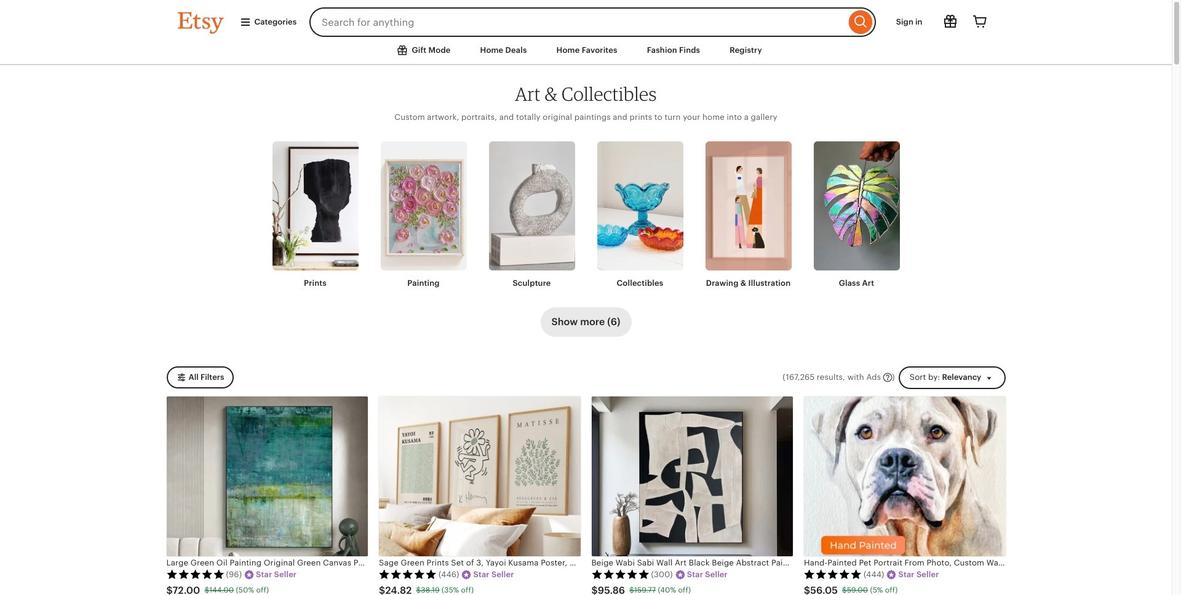 Task type: describe. For each thing, give the bounding box(es) containing it.
sage green prints set of 3, yayoi kusama poster, dancing flower print, matisse cutouts wall art set, exhibition museum, sage green wall art image
[[379, 397, 581, 557]]

5 out of 5 stars image for beige wabi sabi wall art black beige abstract painting large black minimalist wall art beige textured canvas painting neutral wall decor image
[[592, 570, 650, 580]]

beige wabi sabi wall art black beige abstract painting large black minimalist wall art beige textured canvas painting neutral wall decor image
[[592, 397, 794, 557]]



Task type: vqa. For each thing, say whether or not it's contained in the screenshot.
5 out of 5 stars image corresponding to Sage Green Prints Set of 3, Yayoi Kusama Poster, Dancing Flower Print, Matisse Cutouts Wall Art Set, Exhibition Museum, Sage Green Wall Art image
yes



Task type: locate. For each thing, give the bounding box(es) containing it.
3 5 out of 5 stars image from the left
[[592, 570, 650, 580]]

2 5 out of 5 stars image from the left
[[379, 570, 437, 580]]

1 5 out of 5 stars image from the left
[[167, 570, 224, 580]]

None search field
[[310, 7, 876, 37]]

4 5 out of 5 stars image from the left
[[805, 570, 862, 580]]

5 out of 5 stars image for large green oil painting original green canvas painting green minimalist wall art landscape abstract painting green modern abstract painting image
[[167, 570, 224, 580]]

5 out of 5 stars image for sage green prints set of 3, yayoi kusama poster, dancing flower print, matisse cutouts wall art set, exhibition museum, sage green wall art image
[[379, 570, 437, 580]]

banner
[[155, 0, 1017, 37]]

5 out of 5 stars image
[[167, 570, 224, 580], [379, 570, 437, 580], [592, 570, 650, 580], [805, 570, 862, 580]]

large green oil painting original green canvas painting green minimalist wall art landscape abstract painting green modern abstract painting image
[[167, 397, 368, 557]]

Search for anything text field
[[310, 7, 846, 37]]

menu bar
[[0, 0, 1173, 65], [155, 37, 1017, 65]]

hand-painted pet portrait from photo, custom watercolor art, made to order dog & cat painting, family pet illustration, customized image
[[805, 397, 1006, 557]]

5 out of 5 stars image for hand-painted pet portrait from photo, custom watercolor art, made to order dog & cat painting, family pet illustration, customized
[[805, 570, 862, 580]]



